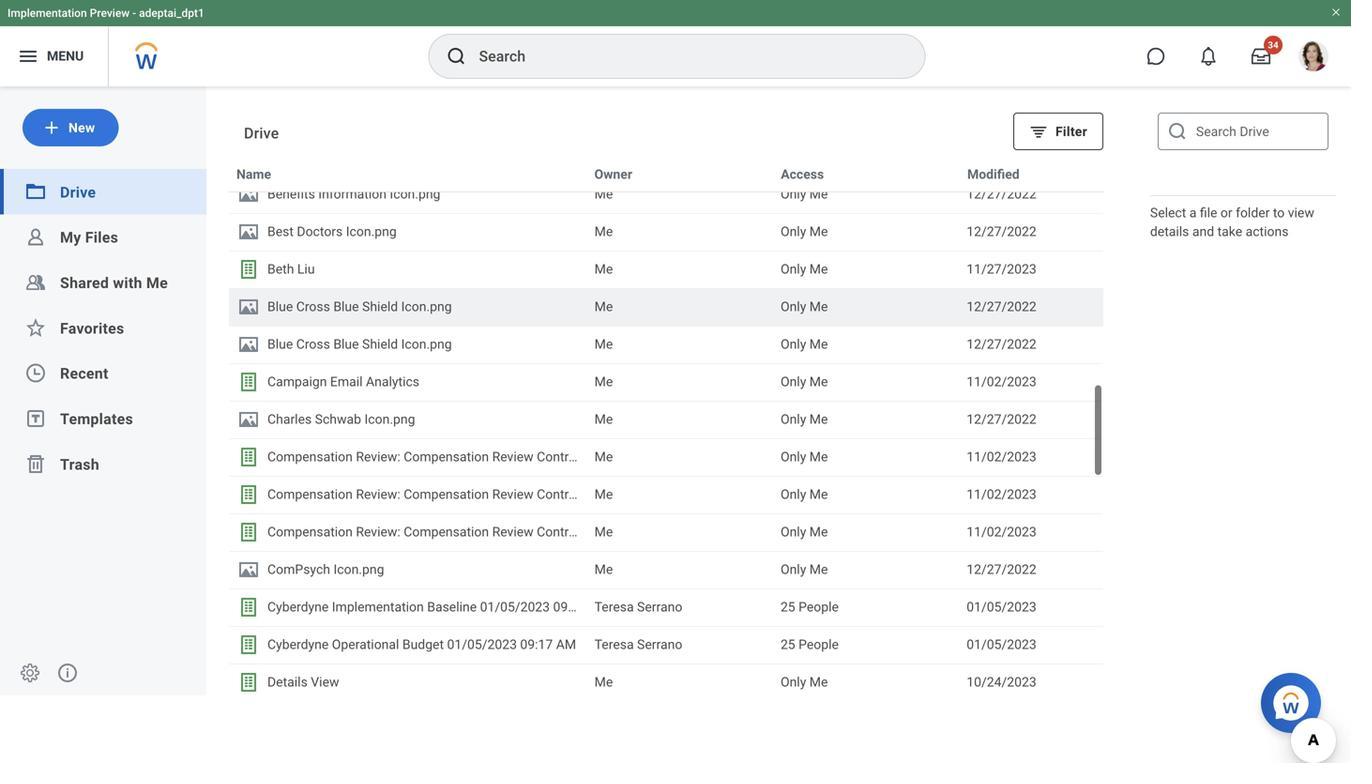 Task type: describe. For each thing, give the bounding box(es) containing it.
row containing charles schwab icon.png
[[229, 401, 1104, 438]]

gear image
[[19, 662, 41, 684]]

page for compensation review: compensation review control page link associated with fourth the "me" "cell" from the bottom
[[583, 487, 613, 502]]

5 workbook image from the top
[[237, 596, 260, 618]]

my files button
[[60, 229, 118, 247]]

blue up campaign
[[267, 336, 293, 352]]

11/02/2023 for fifth the "me" "cell" from the bottom of the 'item list' element
[[967, 449, 1037, 465]]

star image
[[24, 316, 47, 339]]

workbook image for beth liu link
[[237, 258, 260, 281]]

9 row from the top
[[229, 438, 1104, 476]]

page for compensation review: compensation review control page link corresponding to fifth the "me" "cell" from the bottom of the 'item list' element
[[583, 449, 613, 465]]

shared with me image
[[24, 271, 47, 294]]

row containing cyberdyne implementation baseline 01/05/2023 09:16 am
[[229, 588, 1104, 626]]

details
[[1151, 224, 1189, 239]]

favorites button
[[60, 319, 124, 337]]

document image for charles
[[237, 408, 260, 431]]

11 row from the top
[[229, 513, 1104, 551]]

people for cyberdyne implementation baseline 01/05/2023 09:16 am
[[799, 599, 839, 615]]

shared with me button
[[60, 274, 168, 292]]

12/27/2022 for 5th the "me" "cell" from the top
[[967, 336, 1037, 352]]

icon.png down beth liu link
[[401, 299, 452, 314]]

file
[[1200, 205, 1218, 221]]

icon.png down analytics
[[365, 412, 415, 427]]

to
[[1273, 205, 1285, 221]]

cyberdyne for cyberdyne implementation baseline 01/05/2023 09:16 am
[[267, 599, 329, 615]]

blue up email
[[333, 336, 359, 352]]

schwab
[[315, 412, 361, 427]]

drive button
[[60, 183, 96, 201]]

row containing cyberdyne operational  budget 01/05/2023 09:17 am
[[229, 626, 1104, 664]]

9 me cell from the top
[[587, 477, 773, 512]]

review for fourth the "me" "cell" from the bottom
[[492, 487, 534, 502]]

only for fourth the "me" "cell" from the bottom
[[781, 487, 806, 502]]

11 me cell from the top
[[587, 552, 773, 588]]

workbook image for campaign email analytics link
[[237, 371, 260, 393]]

row containing best doctors icon.png
[[229, 213, 1104, 251]]

menu
[[47, 48, 84, 64]]

6 me cell from the top
[[587, 364, 773, 400]]

review for 10th the "me" "cell" from the top
[[492, 524, 534, 540]]

only me link for fifth the "me" "cell" from the bottom of the 'item list' element
[[781, 447, 952, 467]]

recent button
[[60, 365, 109, 383]]

trash
[[60, 455, 99, 473]]

7 workbook image from the top
[[237, 671, 260, 694]]

only me for 6th the "me" "cell" from the top
[[781, 374, 828, 389]]

only me link for 5th the "me" "cell" from the top
[[781, 334, 952, 355]]

09:17
[[520, 637, 553, 652]]

only for 9th the "me" "cell" from the bottom
[[781, 299, 806, 314]]

or
[[1221, 205, 1233, 221]]

6 workbook image from the top
[[237, 634, 260, 656]]

benefits information icon.png link
[[237, 183, 580, 206]]

benefits information icon.png
[[267, 186, 441, 202]]

only me link for 1st the "me" "cell" from the bottom of the 'item list' element
[[781, 672, 952, 693]]

only me for 1st the "me" "cell" from the bottom of the 'item list' element
[[781, 674, 828, 690]]

25 for cyberdyne implementation baseline 01/05/2023 09:16 am
[[781, 599, 796, 615]]

info image
[[56, 662, 79, 684]]

doctors
[[297, 224, 343, 239]]

document image for blue
[[237, 333, 260, 356]]

only for first the "me" "cell" from the top of the 'item list' element
[[781, 186, 806, 202]]

12/27/2022 for 2nd the "me" "cell"
[[967, 224, 1037, 239]]

teresa for cyberdyne implementation baseline 01/05/2023 09:16 am
[[595, 599, 634, 615]]

new
[[69, 120, 95, 135]]

shield for 9th the "me" "cell" from the bottom
[[362, 299, 398, 314]]

folder
[[1236, 205, 1270, 221]]

campaign email analytics
[[267, 374, 420, 389]]

owner
[[595, 167, 633, 182]]

select a file or folder to view details and take actions
[[1151, 205, 1315, 239]]

10 me cell from the top
[[587, 514, 773, 550]]

row containing details view
[[229, 664, 1104, 701]]

compsych
[[267, 562, 330, 577]]

access
[[781, 167, 824, 182]]

blue down beth
[[267, 299, 293, 314]]

serrano for cyberdyne operational  budget 01/05/2023 09:17 am
[[637, 637, 683, 652]]

cyberdyne operational  budget 01/05/2023 09:17 am link
[[237, 634, 580, 656]]

best doctors icon.png
[[267, 224, 397, 239]]

only me for third the "me" "cell" from the top of the 'item list' element
[[781, 261, 828, 277]]

am for cyberdyne operational  budget 01/05/2023 09:17 am
[[556, 637, 576, 652]]

email
[[330, 374, 363, 389]]

only me for seventh the "me" "cell" from the top of the 'item list' element
[[781, 412, 828, 427]]

4 workbook image from the top
[[237, 521, 260, 543]]

only me link for 9th the "me" "cell" from the bottom
[[781, 297, 952, 317]]

grid inside 'item list' element
[[229, 155, 1104, 701]]

menu button
[[0, 26, 108, 86]]

4 me cell from the top
[[587, 289, 773, 325]]

blue cross blue shield icon.png link for 9th the "me" "cell" from the bottom
[[237, 296, 580, 318]]

document image for compsych
[[237, 558, 260, 581]]

access button
[[777, 163, 828, 186]]

Search Workday  search field
[[479, 36, 886, 77]]

actions
[[1246, 224, 1289, 239]]

analytics
[[366, 374, 420, 389]]

only me for fourth the "me" "cell" from the bottom
[[781, 487, 828, 502]]

5 me cell from the top
[[587, 327, 773, 362]]

25 people link for cyberdyne implementation baseline 01/05/2023 09:16 am
[[781, 597, 952, 618]]

workbook image for 1st workbook icon from the bottom
[[237, 671, 260, 694]]

details view
[[267, 674, 339, 690]]

only for third the "me" "cell" from the top of the 'item list' element
[[781, 261, 806, 277]]

only me for 2nd the "me" "cell" from the bottom
[[781, 562, 828, 577]]

close environment banner image
[[1331, 7, 1342, 18]]

and
[[1193, 224, 1215, 239]]

budget
[[403, 637, 444, 652]]

implementation inside menu banner
[[8, 7, 87, 20]]

only for 2nd the "me" "cell"
[[781, 224, 806, 239]]

only for 10th the "me" "cell" from the top
[[781, 524, 806, 540]]

folder open image
[[24, 180, 47, 203]]

11/27/2023
[[967, 261, 1037, 277]]

clock image
[[24, 362, 47, 384]]

implementation preview -   adeptai_dpt1
[[8, 7, 204, 20]]

item list element
[[206, 86, 1126, 701]]

8 me cell from the top
[[587, 439, 773, 475]]

blue cross blue shield icon.png for 5th the "me" "cell" from the top
[[267, 336, 452, 352]]

take
[[1218, 224, 1243, 239]]

campaign email analytics link
[[237, 371, 580, 393]]

am for cyberdyne implementation baseline 01/05/2023 09:16 am
[[589, 599, 609, 615]]

1 workbook image from the top
[[237, 258, 260, 281]]

compensation review: compensation review control page link for fourth the "me" "cell" from the bottom
[[237, 483, 613, 506]]

-
[[132, 7, 136, 20]]

0 horizontal spatial drive
[[60, 183, 96, 201]]

row containing name
[[229, 155, 1104, 192]]

control for 10th the "me" "cell" from the top
[[537, 524, 580, 540]]

only me link for seventh the "me" "cell" from the top of the 'item list' element
[[781, 409, 952, 430]]

only me link for 2nd the "me" "cell"
[[781, 221, 952, 242]]

11/02/2023 for 10th the "me" "cell" from the top
[[967, 524, 1037, 540]]

owner button
[[591, 163, 636, 186]]

cyberdyne implementation baseline 01/05/2023 09:16 am link
[[237, 596, 609, 618]]

10 row from the top
[[229, 476, 1104, 513]]

12/27/2022 for seventh the "me" "cell" from the top of the 'item list' element
[[967, 412, 1037, 427]]

favorites
[[60, 319, 124, 337]]

row containing campaign email analytics
[[229, 363, 1104, 401]]

09:16
[[553, 599, 586, 615]]

filter button
[[1014, 113, 1104, 150]]

search image
[[445, 45, 468, 68]]

new button
[[23, 109, 119, 146]]

shield for 5th the "me" "cell" from the top
[[362, 336, 398, 352]]

compensation review: compensation review control page for fourth the "me" "cell" from the bottom
[[267, 487, 613, 502]]

modified
[[968, 167, 1020, 182]]

implementation inside 'row'
[[332, 599, 424, 615]]

inbox large image
[[1252, 47, 1271, 66]]

only for seventh the "me" "cell" from the top of the 'item list' element
[[781, 412, 806, 427]]



Task type: vqa. For each thing, say whether or not it's contained in the screenshot.


Task type: locate. For each thing, give the bounding box(es) containing it.
1 vertical spatial drive
[[60, 183, 96, 201]]

cross for 9th the "me" "cell" from the bottom
[[296, 299, 330, 314]]

cyberdyne down compsych
[[267, 599, 329, 615]]

1 blue cross blue shield icon.png link from the top
[[237, 296, 580, 318]]

filter
[[1056, 124, 1088, 139]]

me
[[595, 186, 613, 202], [810, 186, 828, 202], [595, 224, 613, 239], [810, 224, 828, 239], [595, 261, 613, 277], [810, 261, 828, 277], [146, 274, 168, 292], [595, 299, 613, 314], [810, 299, 828, 314], [595, 336, 613, 352], [810, 336, 828, 352], [595, 374, 613, 389], [810, 374, 828, 389], [595, 412, 613, 427], [810, 412, 828, 427], [595, 449, 613, 465], [810, 449, 828, 465], [595, 487, 613, 502], [810, 487, 828, 502], [595, 524, 613, 540], [810, 524, 828, 540], [595, 562, 613, 577], [810, 562, 828, 577], [595, 674, 613, 690], [810, 674, 828, 690]]

5 only me link from the top
[[781, 334, 952, 355]]

row containing benefits information icon.png
[[229, 176, 1104, 213]]

3 workbook image from the top
[[237, 483, 260, 506]]

blue down beth liu link
[[333, 299, 359, 314]]

page for compensation review: compensation review control page link for 10th the "me" "cell" from the top
[[583, 524, 613, 540]]

compensation review: compensation review control page link for 10th the "me" "cell" from the top
[[237, 521, 613, 543]]

12/27/2022 for 2nd the "me" "cell" from the bottom
[[967, 562, 1037, 577]]

1 vertical spatial cyberdyne
[[267, 637, 329, 652]]

1 review: from the top
[[356, 449, 401, 465]]

control for fourth the "me" "cell" from the bottom
[[537, 487, 580, 502]]

0 vertical spatial 25 people link
[[781, 597, 952, 618]]

control
[[537, 449, 580, 465], [537, 487, 580, 502], [537, 524, 580, 540]]

teresa right 09:17
[[595, 637, 634, 652]]

14 row from the top
[[229, 626, 1104, 664]]

0 vertical spatial control
[[537, 449, 580, 465]]

row containing beth liu
[[229, 251, 1104, 288]]

review:
[[356, 449, 401, 465], [356, 487, 401, 502], [356, 524, 401, 540]]

25 people
[[781, 599, 839, 615], [781, 637, 839, 652]]

1 12/27/2022 from the top
[[967, 186, 1037, 202]]

2 row from the top
[[229, 176, 1104, 213]]

blue cross blue shield icon.png link
[[237, 296, 580, 318], [237, 333, 580, 356]]

25
[[781, 599, 796, 615], [781, 637, 796, 652]]

10 only me from the top
[[781, 524, 828, 540]]

cyberdyne operational  budget 01/05/2023 09:17 am
[[267, 637, 576, 652]]

drive inside 'item list' element
[[244, 124, 279, 142]]

only for 2nd the "me" "cell" from the bottom
[[781, 562, 806, 577]]

1 teresa serrano from the top
[[595, 599, 683, 615]]

icon.png inside "link"
[[346, 224, 397, 239]]

icon.png up campaign email analytics link
[[401, 336, 452, 352]]

justify image
[[17, 45, 39, 68]]

9 only from the top
[[781, 487, 806, 502]]

3 compensation review: compensation review control page link from the top
[[237, 521, 613, 543]]

0 vertical spatial compensation review: compensation review control page
[[267, 449, 613, 465]]

a
[[1190, 205, 1197, 221]]

trash button
[[60, 455, 99, 473]]

2 teresa serrano from the top
[[595, 637, 683, 652]]

shared
[[60, 274, 109, 292]]

compsych icon.png link
[[237, 558, 580, 581]]

1 compensation review: compensation review control page from the top
[[267, 449, 613, 465]]

7 me cell from the top
[[587, 402, 773, 437]]

1 shield from the top
[[362, 299, 398, 314]]

2 review: from the top
[[356, 487, 401, 502]]

1 vertical spatial teresa serrano cell
[[587, 627, 773, 663]]

name
[[237, 167, 271, 182]]

1 vertical spatial serrano
[[637, 637, 683, 652]]

blue
[[267, 299, 293, 314], [333, 299, 359, 314], [267, 336, 293, 352], [333, 336, 359, 352]]

0 vertical spatial page
[[583, 449, 613, 465]]

2 review from the top
[[492, 487, 534, 502]]

6 12/27/2022 from the top
[[967, 562, 1037, 577]]

workbook image
[[237, 258, 260, 281], [237, 371, 260, 393], [237, 371, 260, 393], [237, 446, 260, 468], [237, 483, 260, 506], [237, 521, 260, 543], [237, 596, 260, 618], [237, 634, 260, 656], [237, 671, 260, 694]]

0 vertical spatial 25
[[781, 599, 796, 615]]

only me link for 10th the "me" "cell" from the top
[[781, 522, 952, 542]]

2 teresa from the top
[[595, 637, 634, 652]]

1 horizontal spatial am
[[589, 599, 609, 615]]

compensation review: compensation review control page for 10th the "me" "cell" from the top
[[267, 524, 613, 540]]

1 compensation review: compensation review control page link from the top
[[237, 446, 613, 468]]

1 page from the top
[[583, 449, 613, 465]]

3 only me link from the top
[[781, 259, 952, 280]]

review for fifth the "me" "cell" from the bottom of the 'item list' element
[[492, 449, 534, 465]]

cyberdyne implementation baseline 01/05/2023 09:16 am
[[267, 599, 609, 615]]

only me link for 2nd the "me" "cell" from the bottom
[[781, 559, 952, 580]]

trash image
[[24, 452, 47, 475]]

1 vertical spatial 25 people
[[781, 637, 839, 652]]

2 only me from the top
[[781, 224, 828, 239]]

2 me cell from the top
[[587, 214, 773, 250]]

3 me cell from the top
[[587, 252, 773, 287]]

filter image
[[1030, 122, 1048, 141]]

implementation up menu dropdown button
[[8, 7, 87, 20]]

only me for first the "me" "cell" from the top of the 'item list' element
[[781, 186, 828, 202]]

1 11/02/2023 from the top
[[967, 374, 1037, 389]]

compensation review: compensation review control page link for fifth the "me" "cell" from the bottom of the 'item list' element
[[237, 446, 613, 468]]

shield up analytics
[[362, 336, 398, 352]]

4 only me link from the top
[[781, 297, 952, 317]]

templates
[[60, 410, 133, 428]]

1 horizontal spatial implementation
[[332, 599, 424, 615]]

1 vertical spatial compensation review: compensation review control page link
[[237, 483, 613, 506]]

0 horizontal spatial am
[[556, 637, 576, 652]]

icon.png
[[390, 186, 441, 202], [346, 224, 397, 239], [401, 299, 452, 314], [401, 336, 452, 352], [365, 412, 415, 427], [334, 562, 384, 577]]

workbook image for 5th workbook icon from the bottom of the 'item list' element
[[237, 483, 260, 506]]

recent
[[60, 365, 109, 383]]

10 only me link from the top
[[781, 522, 952, 542]]

1 vertical spatial page
[[583, 487, 613, 502]]

notifications large image
[[1199, 47, 1218, 66]]

view
[[311, 674, 339, 690]]

0 vertical spatial teresa serrano cell
[[587, 589, 773, 625]]

34 button
[[1241, 36, 1283, 77]]

document image
[[237, 183, 260, 206], [237, 183, 260, 206], [237, 221, 260, 243], [237, 221, 260, 243], [237, 296, 260, 318], [237, 333, 260, 356], [237, 408, 260, 431], [237, 558, 260, 581]]

search image
[[1166, 120, 1189, 143]]

workbook image for 2nd workbook icon from the bottom of the 'item list' element
[[237, 634, 260, 656]]

6 only me link from the top
[[781, 372, 952, 392]]

cross down the liu
[[296, 299, 330, 314]]

0 vertical spatial review
[[492, 449, 534, 465]]

11/02/2023 for fourth the "me" "cell" from the bottom
[[967, 487, 1037, 502]]

3 row from the top
[[229, 213, 1104, 251]]

my files
[[60, 229, 118, 247]]

drive
[[244, 124, 279, 142], [60, 183, 96, 201]]

0 vertical spatial serrano
[[637, 599, 683, 615]]

beth liu link
[[237, 258, 580, 281]]

2 serrano from the top
[[637, 637, 683, 652]]

details
[[267, 674, 308, 690]]

review: for workbook image related to 5th workbook icon from the bottom of the 'item list' element
[[356, 487, 401, 502]]

1 25 from the top
[[781, 599, 796, 615]]

2 cyberdyne from the top
[[267, 637, 329, 652]]

3 document image from the top
[[237, 408, 260, 431]]

2 only me link from the top
[[781, 221, 952, 242]]

only me link for 6th the "me" "cell" from the top
[[781, 372, 952, 392]]

1 vertical spatial 25 people link
[[781, 634, 952, 655]]

0 vertical spatial teresa serrano
[[595, 599, 683, 615]]

4 row from the top
[[229, 251, 1104, 288]]

teresa serrano cell for cyberdyne implementation baseline 01/05/2023 09:16 am
[[587, 589, 773, 625]]

document image
[[237, 296, 260, 318], [237, 333, 260, 356], [237, 408, 260, 431], [237, 558, 260, 581]]

shared with me
[[60, 274, 168, 292]]

2 compensation review: compensation review control page from the top
[[267, 487, 613, 502]]

beth liu
[[267, 261, 315, 277]]

1 25 people from the top
[[781, 599, 839, 615]]

12 only from the top
[[781, 674, 806, 690]]

details view link
[[237, 671, 580, 694]]

12/27/2022
[[967, 186, 1037, 202], [967, 224, 1037, 239], [967, 299, 1037, 314], [967, 336, 1037, 352], [967, 412, 1037, 427], [967, 562, 1037, 577]]

10 only from the top
[[781, 524, 806, 540]]

best
[[267, 224, 294, 239]]

am right 09:16
[[589, 599, 609, 615]]

4 12/27/2022 from the top
[[967, 336, 1037, 352]]

0 vertical spatial cross
[[296, 299, 330, 314]]

7 row from the top
[[229, 363, 1104, 401]]

4 only from the top
[[781, 299, 806, 314]]

information
[[318, 186, 387, 202]]

8 row from the top
[[229, 401, 1104, 438]]

2 vertical spatial control
[[537, 524, 580, 540]]

teresa serrano for cyberdyne operational  budget 01/05/2023 09:17 am
[[595, 637, 683, 652]]

12 only me from the top
[[781, 674, 828, 690]]

am right 09:17
[[556, 637, 576, 652]]

0 vertical spatial people
[[799, 599, 839, 615]]

charles
[[267, 412, 312, 427]]

cross up campaign
[[296, 336, 330, 352]]

only me for 10th the "me" "cell" from the top
[[781, 524, 828, 540]]

blue cross blue shield icon.png
[[267, 299, 452, 314], [267, 336, 452, 352]]

2 people from the top
[[799, 637, 839, 652]]

7 only me link from the top
[[781, 409, 952, 430]]

drive right folder open image
[[60, 183, 96, 201]]

view
[[1288, 205, 1315, 221]]

teresa serrano cell
[[587, 589, 773, 625], [587, 627, 773, 663]]

1 cyberdyne from the top
[[267, 599, 329, 615]]

plus image
[[42, 118, 61, 137]]

3 12/27/2022 from the top
[[967, 299, 1037, 314]]

6 only from the top
[[781, 374, 806, 389]]

6 only me from the top
[[781, 374, 828, 389]]

search drive field
[[1158, 113, 1329, 150]]

cyberdyne up details view
[[267, 637, 329, 652]]

2 vertical spatial review:
[[356, 524, 401, 540]]

1 vertical spatial implementation
[[332, 599, 424, 615]]

cyberdyne for cyberdyne operational  budget 01/05/2023 09:17 am
[[267, 637, 329, 652]]

3 review: from the top
[[356, 524, 401, 540]]

10/24/2023
[[967, 674, 1037, 690]]

only me link for third the "me" "cell" from the top of the 'item list' element
[[781, 259, 952, 280]]

charles schwab icon.png link
[[237, 408, 580, 431]]

1 vertical spatial teresa serrano
[[595, 637, 683, 652]]

0 vertical spatial cyberdyne
[[267, 599, 329, 615]]

teresa
[[595, 599, 634, 615], [595, 637, 634, 652]]

icon.png right compsych
[[334, 562, 384, 577]]

1 vertical spatial cross
[[296, 336, 330, 352]]

shield
[[362, 299, 398, 314], [362, 336, 398, 352]]

benefits
[[267, 186, 315, 202]]

2 vertical spatial page
[[583, 524, 613, 540]]

11/02/2023 for 6th the "me" "cell" from the top
[[967, 374, 1037, 389]]

0 horizontal spatial implementation
[[8, 7, 87, 20]]

blue cross blue shield icon.png link down beth liu link
[[237, 296, 580, 318]]

only me for fifth the "me" "cell" from the bottom of the 'item list' element
[[781, 449, 828, 465]]

with
[[113, 274, 142, 292]]

8 only me from the top
[[781, 449, 828, 465]]

0 vertical spatial blue cross blue shield icon.png link
[[237, 296, 580, 318]]

1 vertical spatial blue cross blue shield icon.png
[[267, 336, 452, 352]]

25 people for cyberdyne implementation baseline 01/05/2023 09:16 am
[[781, 599, 839, 615]]

0 vertical spatial am
[[589, 599, 609, 615]]

serrano for cyberdyne implementation baseline 01/05/2023 09:16 am
[[637, 599, 683, 615]]

25 people link for cyberdyne operational  budget 01/05/2023 09:17 am
[[781, 634, 952, 655]]

5 only from the top
[[781, 336, 806, 352]]

preview
[[90, 7, 130, 20]]

0 vertical spatial compensation review: compensation review control page link
[[237, 446, 613, 468]]

1 only me link from the top
[[781, 184, 952, 205]]

only me link
[[781, 184, 952, 205], [781, 221, 952, 242], [781, 259, 952, 280], [781, 297, 952, 317], [781, 334, 952, 355], [781, 372, 952, 392], [781, 409, 952, 430], [781, 447, 952, 467], [781, 484, 952, 505], [781, 522, 952, 542], [781, 559, 952, 580], [781, 672, 952, 693]]

12/27/2022 for 9th the "me" "cell" from the bottom
[[967, 299, 1037, 314]]

implementation up operational
[[332, 599, 424, 615]]

blue cross blue shield icon.png link for 5th the "me" "cell" from the top
[[237, 333, 580, 356]]

people for cyberdyne operational  budget 01/05/2023 09:17 am
[[799, 637, 839, 652]]

adeptai_dpt1
[[139, 7, 204, 20]]

cross for 5th the "me" "cell" from the top
[[296, 336, 330, 352]]

teresa for cyberdyne operational  budget 01/05/2023 09:17 am
[[595, 637, 634, 652]]

campaign
[[267, 374, 327, 389]]

3 review from the top
[[492, 524, 534, 540]]

teresa serrano cell for cyberdyne operational  budget 01/05/2023 09:17 am
[[587, 627, 773, 663]]

only me link for first the "me" "cell" from the top of the 'item list' element
[[781, 184, 952, 205]]

grid containing name
[[229, 155, 1104, 701]]

menu banner
[[0, 0, 1351, 86]]

12 only me link from the top
[[781, 672, 952, 693]]

6 row from the top
[[229, 326, 1104, 363]]

compensation
[[267, 449, 353, 465], [404, 449, 489, 465], [267, 487, 353, 502], [404, 487, 489, 502], [267, 524, 353, 540], [404, 524, 489, 540]]

2 blue cross blue shield icon.png link from the top
[[237, 333, 580, 356]]

profile logan mcneil image
[[1299, 41, 1329, 75]]

review: for 4th workbook icon from the top
[[356, 524, 401, 540]]

beth
[[267, 261, 294, 277]]

cyberdyne
[[267, 599, 329, 615], [267, 637, 329, 652]]

cross
[[296, 299, 330, 314], [296, 336, 330, 352]]

review: for workbook image associated with second workbook icon
[[356, 449, 401, 465]]

2 control from the top
[[537, 487, 580, 502]]

user image
[[24, 226, 47, 248]]

1 control from the top
[[537, 449, 580, 465]]

only for 5th the "me" "cell" from the top
[[781, 336, 806, 352]]

teresa right 09:16
[[595, 599, 634, 615]]

34
[[1268, 39, 1279, 51]]

only for 6th the "me" "cell" from the top
[[781, 374, 806, 389]]

1 vertical spatial review
[[492, 487, 534, 502]]

25 for cyberdyne operational  budget 01/05/2023 09:17 am
[[781, 637, 796, 652]]

1 vertical spatial blue cross blue shield icon.png link
[[237, 333, 580, 356]]

2 blue cross blue shield icon.png from the top
[[267, 336, 452, 352]]

2 vertical spatial review
[[492, 524, 534, 540]]

only
[[781, 186, 806, 202], [781, 224, 806, 239], [781, 261, 806, 277], [781, 299, 806, 314], [781, 336, 806, 352], [781, 374, 806, 389], [781, 412, 806, 427], [781, 449, 806, 465], [781, 487, 806, 502], [781, 524, 806, 540], [781, 562, 806, 577], [781, 674, 806, 690]]

25 people link
[[781, 597, 952, 618], [781, 634, 952, 655]]

charles schwab icon.png
[[267, 412, 415, 427]]

12/27/2022 for first the "me" "cell" from the top of the 'item list' element
[[967, 186, 1037, 202]]

teresa serrano for cyberdyne implementation baseline 01/05/2023 09:16 am
[[595, 599, 683, 615]]

2 vertical spatial compensation review: compensation review control page
[[267, 524, 613, 540]]

only for fifth the "me" "cell" from the bottom of the 'item list' element
[[781, 449, 806, 465]]

2 workbook image from the top
[[237, 446, 260, 468]]

row
[[229, 155, 1104, 192], [229, 176, 1104, 213], [229, 213, 1104, 251], [229, 251, 1104, 288], [229, 288, 1104, 326], [229, 326, 1104, 363], [229, 363, 1104, 401], [229, 401, 1104, 438], [229, 438, 1104, 476], [229, 476, 1104, 513], [229, 513, 1104, 551], [229, 551, 1104, 588], [229, 588, 1104, 626], [229, 626, 1104, 664], [229, 664, 1104, 701]]

icon.png down benefits information icon.png
[[346, 224, 397, 239]]

compsych icon.png
[[267, 562, 384, 577]]

1 review from the top
[[492, 449, 534, 465]]

25 people for cyberdyne operational  budget 01/05/2023 09:17 am
[[781, 637, 839, 652]]

3 only from the top
[[781, 261, 806, 277]]

11 only me link from the top
[[781, 559, 952, 580]]

1 vertical spatial 25
[[781, 637, 796, 652]]

1 only from the top
[[781, 186, 806, 202]]

1 vertical spatial control
[[537, 487, 580, 502]]

select
[[1151, 205, 1187, 221]]

shield down beth liu link
[[362, 299, 398, 314]]

me cell
[[587, 176, 773, 212], [587, 214, 773, 250], [587, 252, 773, 287], [587, 289, 773, 325], [587, 327, 773, 362], [587, 364, 773, 400], [587, 402, 773, 437], [587, 439, 773, 475], [587, 477, 773, 512], [587, 514, 773, 550], [587, 552, 773, 588], [587, 664, 773, 700]]

5 only me from the top
[[781, 336, 828, 352]]

2 compensation review: compensation review control page link from the top
[[237, 483, 613, 506]]

12 row from the top
[[229, 551, 1104, 588]]

1 blue cross blue shield icon.png from the top
[[267, 299, 452, 314]]

12 me cell from the top
[[587, 664, 773, 700]]

1 document image from the top
[[237, 296, 260, 318]]

0 vertical spatial blue cross blue shield icon.png
[[267, 299, 452, 314]]

icon.png up best doctors icon.png "link"
[[390, 186, 441, 202]]

1 vertical spatial shield
[[362, 336, 398, 352]]

0 vertical spatial drive
[[244, 124, 279, 142]]

4 only me from the top
[[781, 299, 828, 314]]

1 only me from the top
[[781, 186, 828, 202]]

only me for 5th the "me" "cell" from the top
[[781, 336, 828, 352]]

compensation review: compensation review control page for fifth the "me" "cell" from the bottom of the 'item list' element
[[267, 449, 613, 465]]

workbook image
[[237, 258, 260, 281], [237, 446, 260, 468], [237, 483, 260, 506], [237, 521, 260, 543], [237, 596, 260, 618], [237, 634, 260, 656], [237, 671, 260, 694]]

only for 1st the "me" "cell" from the bottom of the 'item list' element
[[781, 674, 806, 690]]

liu
[[297, 261, 315, 277]]

my
[[60, 229, 81, 247]]

people
[[799, 599, 839, 615], [799, 637, 839, 652]]

workbook image for cyberdyne implementation baseline 01/05/2023 09:16 am link
[[237, 596, 260, 618]]

0 vertical spatial review:
[[356, 449, 401, 465]]

1 vertical spatial people
[[799, 637, 839, 652]]

grid
[[229, 155, 1104, 701]]

only me for 2nd the "me" "cell"
[[781, 224, 828, 239]]

only me link for fourth the "me" "cell" from the bottom
[[781, 484, 952, 505]]

blue cross blue shield icon.png link up campaign email analytics link
[[237, 333, 580, 356]]

blue cross blue shield icon.png up email
[[267, 336, 452, 352]]

11 only me from the top
[[781, 562, 828, 577]]

01/05/2023
[[480, 599, 550, 615], [967, 599, 1037, 615], [447, 637, 517, 652], [967, 637, 1037, 652]]

1 people from the top
[[799, 599, 839, 615]]

1 vertical spatial compensation review: compensation review control page
[[267, 487, 613, 502]]

0 vertical spatial shield
[[362, 299, 398, 314]]

blue cross blue shield icon.png for 9th the "me" "cell" from the bottom
[[267, 299, 452, 314]]

0 vertical spatial implementation
[[8, 7, 87, 20]]

operational
[[332, 637, 399, 652]]

templates button
[[60, 410, 133, 428]]

teresa serrano
[[595, 599, 683, 615], [595, 637, 683, 652]]

workbook image for second workbook icon
[[237, 446, 260, 468]]

0 vertical spatial 25 people
[[781, 599, 839, 615]]

files
[[85, 229, 118, 247]]

1 cross from the top
[[296, 299, 330, 314]]

1 me cell from the top
[[587, 176, 773, 212]]

15 row from the top
[[229, 664, 1104, 701]]

9 only me from the top
[[781, 487, 828, 502]]

1 vertical spatial am
[[556, 637, 576, 652]]

1 vertical spatial review:
[[356, 487, 401, 502]]

3 11/02/2023 from the top
[[967, 487, 1037, 502]]

11/02/2023
[[967, 374, 1037, 389], [967, 449, 1037, 465], [967, 487, 1037, 502], [967, 524, 1037, 540]]

only me for 9th the "me" "cell" from the bottom
[[781, 299, 828, 314]]

2 11/02/2023 from the top
[[967, 449, 1037, 465]]

compensation review: compensation review control page link
[[237, 446, 613, 468], [237, 483, 613, 506], [237, 521, 613, 543]]

row containing compsych icon.png
[[229, 551, 1104, 588]]

2 vertical spatial compensation review: compensation review control page link
[[237, 521, 613, 543]]

drive up name
[[244, 124, 279, 142]]

1 vertical spatial teresa
[[595, 637, 634, 652]]

1 horizontal spatial drive
[[244, 124, 279, 142]]

best doctors icon.png link
[[237, 221, 580, 243]]

5 row from the top
[[229, 288, 1104, 326]]

3 page from the top
[[583, 524, 613, 540]]

1 teresa serrano cell from the top
[[587, 589, 773, 625]]

baseline
[[427, 599, 477, 615]]

compensation review: compensation review control page
[[267, 449, 613, 465], [267, 487, 613, 502], [267, 524, 613, 540]]

5 12/27/2022 from the top
[[967, 412, 1037, 427]]

page
[[583, 449, 613, 465], [583, 487, 613, 502], [583, 524, 613, 540]]

workbook image for compensation review: compensation review control page link for 10th the "me" "cell" from the top
[[237, 521, 260, 543]]

0 vertical spatial teresa
[[595, 599, 634, 615]]

blue cross blue shield icon.png down beth liu link
[[267, 299, 452, 314]]

control for fifth the "me" "cell" from the bottom of the 'item list' element
[[537, 449, 580, 465]]

1 serrano from the top
[[637, 599, 683, 615]]

9 only me link from the top
[[781, 484, 952, 505]]

2 document image from the top
[[237, 333, 260, 356]]



